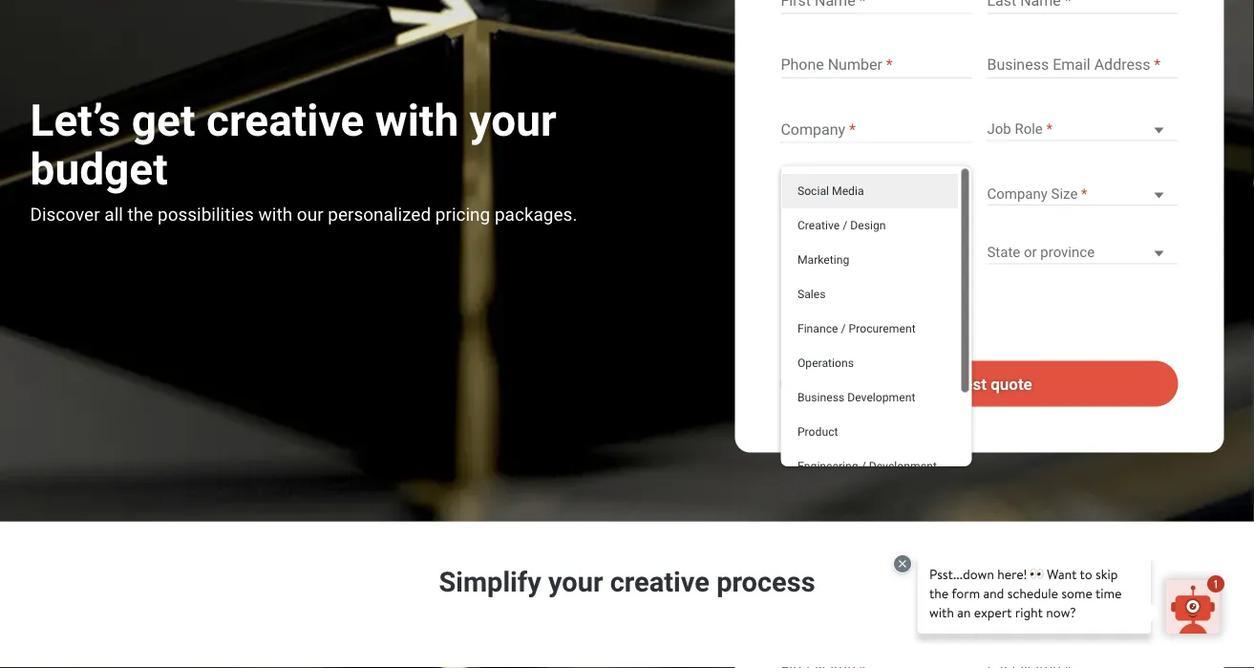 Task type: locate. For each thing, give the bounding box(es) containing it.
1 vertical spatial your
[[549, 566, 604, 598]]

Company text field
[[781, 120, 972, 143]]

me
[[845, 284, 862, 298]]

0 vertical spatial creative
[[206, 95, 365, 146]]

newsletters,
[[814, 299, 880, 314]]

1 horizontal spatial with
[[913, 284, 937, 298]]

request
[[927, 374, 987, 393]]

let's get creative with your budget banner
[[0, 0, 1255, 525]]

request quote button
[[781, 361, 1179, 407]]

1 vertical spatial with
[[913, 284, 937, 298]]

1 vertical spatial creative
[[610, 566, 710, 598]]

0 horizontal spatial with
[[375, 95, 459, 146]]

0 vertical spatial with
[[375, 95, 459, 146]]

and
[[915, 315, 936, 329]]

with
[[375, 95, 459, 146], [913, 284, 937, 298]]

1 horizontal spatial creative
[[610, 566, 710, 598]]

get
[[132, 95, 195, 146]]

editorial
[[883, 299, 928, 314]]

creative inside let's get creative with your budget
[[206, 95, 365, 146]]

quote
[[991, 374, 1033, 393]]

country *
[[781, 226, 825, 238]]

0 horizontal spatial creative
[[206, 95, 365, 146]]

process
[[717, 566, 816, 598]]

united states
[[781, 244, 866, 260]]

*
[[820, 226, 825, 238]]

keep
[[814, 284, 842, 298]]

Last Name text field
[[988, 0, 1179, 14]]

creative
[[206, 95, 365, 146], [610, 566, 710, 598]]

with inside let's get creative with your budget
[[375, 95, 459, 146]]

creative for get
[[206, 95, 365, 146]]

country
[[781, 226, 818, 238]]

0 vertical spatial your
[[470, 95, 557, 146]]

First Name text field
[[781, 0, 972, 14]]

your
[[470, 95, 557, 146], [549, 566, 604, 598]]

search image
[[123, 659, 215, 668]]

highlights,
[[814, 315, 870, 329]]

with inside keep me updated with newsletters, editorial highlights, events, and product updates.
[[913, 284, 937, 298]]

events,
[[873, 315, 912, 329]]



Task type: describe. For each thing, give the bounding box(es) containing it.
creative for your
[[610, 566, 710, 598]]

with for creative
[[375, 95, 459, 146]]

product
[[814, 330, 856, 345]]

united
[[781, 244, 822, 260]]

let's
[[30, 95, 121, 146]]

keep me updated with newsletters, editorial highlights, events, and product updates.
[[814, 284, 937, 345]]

document image
[[734, 659, 826, 668]]

Business Email Address text field
[[988, 55, 1179, 78]]

simplify
[[439, 566, 542, 598]]

star image
[[1040, 659, 1132, 668]]

updated
[[865, 284, 910, 298]]

request quote
[[927, 374, 1033, 393]]

let's get creative with your budget
[[30, 95, 557, 194]]

your inside let's get creative with your budget
[[470, 95, 557, 146]]

Phone Number text field
[[781, 55, 972, 78]]

simplify your creative process
[[439, 566, 816, 598]]

updates.
[[859, 330, 907, 345]]

with for updated
[[913, 284, 937, 298]]

budget
[[30, 143, 168, 194]]

blog image
[[429, 659, 520, 668]]

states
[[826, 244, 866, 260]]



